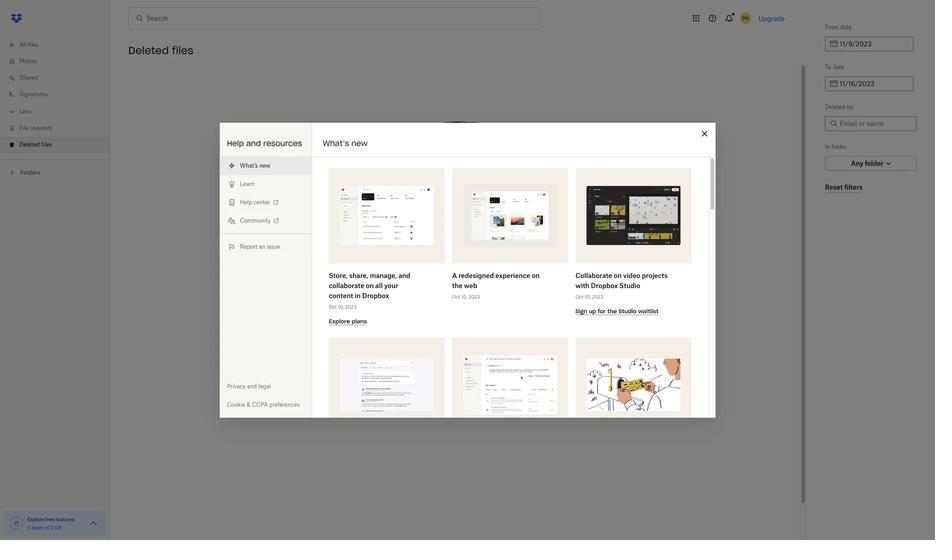 Task type: describe. For each thing, give the bounding box(es) containing it.
folders
[[20, 169, 40, 176]]

signatures link
[[7, 86, 110, 103]]

projects
[[642, 272, 668, 280]]

10, inside the collaborate on video projects with dropbox studio oct 10, 2023
[[585, 294, 591, 300]]

adjusting
[[471, 257, 504, 266]]

&
[[247, 402, 251, 409]]

signatures
[[19, 91, 48, 98]]

2 horizontal spatial deleted
[[825, 104, 846, 111]]

date for from date
[[841, 24, 852, 31]]

cookie & ccpa preferences
[[227, 402, 300, 409]]

help center
[[240, 199, 270, 206]]

list containing all files
[[0, 31, 110, 160]]

an
[[259, 243, 265, 250]]

try
[[459, 257, 469, 266]]

2023 inside the collaborate on video projects with dropbox studio oct 10, 2023
[[592, 294, 604, 300]]

a redesigned experience on the web oct 10, 2023
[[452, 272, 540, 300]]

in folder
[[825, 144, 847, 151]]

folder
[[832, 144, 847, 151]]

1 horizontal spatial your
[[506, 257, 521, 266]]

deleted files link
[[7, 137, 110, 153]]

by
[[847, 104, 854, 111]]

with
[[576, 282, 589, 290]]

upgrade link
[[759, 14, 785, 22]]

learn
[[240, 181, 255, 187]]

dropbox image
[[7, 9, 26, 28]]

what's new inside button
[[240, 162, 271, 169]]

legal
[[259, 383, 271, 390]]

2023 inside store, share, manage, and collaborate on all your content in dropbox oct 10, 2023
[[345, 304, 357, 310]]

collaborate
[[329, 282, 364, 290]]

new inside what's new button
[[260, 162, 271, 169]]

your inside store, share, manage, and collaborate on all your content in dropbox oct 10, 2023
[[384, 282, 398, 290]]

privacy and legal
[[227, 383, 271, 390]]

web
[[464, 282, 477, 290]]

0 vertical spatial deleted files
[[128, 44, 194, 57]]

someone looking at a paper coupon image
[[587, 359, 681, 412]]

collaborate on video projects with dropbox studio oct 10, 2023
[[576, 272, 668, 300]]

2023 inside a redesigned experience on the web oct 10, 2023
[[469, 294, 480, 300]]

upgrade
[[759, 14, 785, 22]]

shared
[[19, 74, 38, 81]]

cookie & ccpa preferences button
[[220, 396, 312, 415]]

sign up for the studio waitlist
[[576, 308, 659, 315]]

sign
[[576, 308, 587, 315]]

0 vertical spatial new
[[352, 139, 368, 148]]

for
[[598, 308, 606, 315]]

free
[[46, 518, 55, 523]]

the entry point screen of dropbox sign image
[[340, 186, 434, 245]]

ccpa
[[252, 402, 268, 409]]

less
[[19, 108, 31, 115]]

explore free features 0 bytes of 2 gb
[[28, 518, 74, 531]]

10, inside a redesigned experience on the web oct 10, 2023
[[461, 294, 467, 300]]

share,
[[349, 272, 368, 280]]

0 vertical spatial what's
[[323, 139, 349, 148]]

photos link
[[7, 53, 110, 70]]

requests
[[30, 125, 53, 132]]

deleted files list item
[[0, 137, 110, 153]]

up
[[589, 308, 596, 315]]

from
[[825, 24, 839, 31]]

file requests link
[[7, 120, 110, 137]]

report
[[240, 243, 258, 250]]

all files link
[[7, 37, 110, 53]]

deleted files inside list item
[[19, 141, 52, 148]]

the inside 'link'
[[608, 308, 617, 315]]

date for to date
[[833, 64, 845, 71]]

From date text field
[[840, 39, 909, 49]]

1 horizontal spatial what's new
[[323, 139, 368, 148]]

dash answer screen image
[[340, 359, 434, 412]]

quota usage element
[[9, 517, 24, 532]]

file requests
[[19, 125, 53, 132]]

with dropbox studio, users can collaborate on video projects image
[[587, 186, 681, 245]]

cookie
[[227, 402, 245, 409]]

community link
[[220, 212, 312, 230]]

help for help and resources
[[227, 139, 244, 148]]

from date
[[825, 24, 852, 31]]

all
[[375, 282, 383, 290]]

waitlist
[[638, 308, 659, 315]]

studio inside the collaborate on video projects with dropbox studio oct 10, 2023
[[619, 282, 640, 290]]



Task type: locate. For each thing, give the bounding box(es) containing it.
2023
[[469, 294, 480, 300], [592, 294, 604, 300], [345, 304, 357, 310]]

1 horizontal spatial deleted
[[128, 44, 169, 57]]

0 horizontal spatial dropbox
[[362, 292, 389, 300]]

1 horizontal spatial what's
[[323, 139, 349, 148]]

no
[[378, 257, 388, 266]]

filters
[[523, 257, 543, 266]]

help center link
[[220, 193, 312, 212]]

files
[[28, 41, 39, 48], [172, 44, 194, 57], [41, 141, 52, 148], [418, 257, 433, 266]]

deleted
[[128, 44, 169, 57], [825, 104, 846, 111], [19, 141, 40, 148]]

in
[[825, 144, 830, 151]]

10, down with
[[585, 294, 591, 300]]

to
[[825, 64, 832, 71]]

deleted by
[[825, 104, 854, 111]]

store, share, manage, and collaborate on all your content in dropbox oct 10, 2023
[[329, 272, 410, 310]]

help left center
[[240, 199, 252, 206]]

oct inside a redesigned experience on the web oct 10, 2023
[[452, 294, 460, 300]]

help and resources dialog
[[220, 123, 716, 541]]

2 horizontal spatial 2023
[[592, 294, 604, 300]]

of
[[45, 526, 49, 531]]

1 horizontal spatial new
[[352, 139, 368, 148]]

help
[[227, 139, 244, 148], [240, 199, 252, 206]]

list
[[0, 31, 110, 160]]

1 vertical spatial what's
[[240, 162, 258, 169]]

dropbox down the all
[[362, 292, 389, 300]]

bytes
[[32, 526, 44, 531]]

oct inside the collaborate on video projects with dropbox studio oct 10, 2023
[[576, 294, 584, 300]]

what's
[[323, 139, 349, 148], [240, 162, 258, 169]]

all files
[[19, 41, 39, 48]]

1 vertical spatial studio
[[619, 308, 637, 315]]

dropbox
[[591, 282, 618, 290], [362, 292, 389, 300]]

1 horizontal spatial 10,
[[461, 294, 467, 300]]

10, inside store, share, manage, and collaborate on all your content in dropbox oct 10, 2023
[[338, 304, 344, 310]]

privacy and legal link
[[220, 378, 312, 396]]

1 horizontal spatial on
[[532, 272, 540, 280]]

1 vertical spatial the
[[608, 308, 617, 315]]

no deleted files found. try adjusting your filters
[[378, 257, 543, 266]]

and
[[246, 139, 261, 148], [398, 272, 410, 280], [247, 383, 257, 390]]

1 horizontal spatial dropbox
[[591, 282, 618, 290]]

the
[[452, 282, 462, 290], [608, 308, 617, 315]]

0 vertical spatial explore
[[329, 318, 350, 325]]

2 vertical spatial and
[[247, 383, 257, 390]]

oct down a
[[452, 294, 460, 300]]

10, down content
[[338, 304, 344, 310]]

community
[[240, 217, 271, 224]]

dropbox down "collaborate"
[[591, 282, 618, 290]]

the right for
[[608, 308, 617, 315]]

on
[[532, 272, 540, 280], [614, 272, 622, 280], [366, 282, 374, 290]]

center
[[254, 199, 270, 206]]

10,
[[461, 294, 467, 300], [585, 294, 591, 300], [338, 304, 344, 310]]

explore for explore plans
[[329, 318, 350, 325]]

2023 up for
[[592, 294, 604, 300]]

1 horizontal spatial 2023
[[469, 294, 480, 300]]

all
[[19, 41, 26, 48]]

1 vertical spatial what's new
[[240, 162, 271, 169]]

2023 down web
[[469, 294, 480, 300]]

2 horizontal spatial 10,
[[585, 294, 591, 300]]

oct
[[452, 294, 460, 300], [576, 294, 584, 300], [329, 304, 337, 310]]

what's new button
[[220, 157, 312, 175]]

on down filters on the right top of page
[[532, 272, 540, 280]]

to date
[[825, 64, 845, 71]]

photos
[[19, 58, 37, 65]]

issue
[[267, 243, 280, 250]]

2 horizontal spatial on
[[614, 272, 622, 280]]

studio left waitlist
[[619, 308, 637, 315]]

studio inside 'link'
[[619, 308, 637, 315]]

1 vertical spatial and
[[398, 272, 410, 280]]

oct down content
[[329, 304, 337, 310]]

0 vertical spatial your
[[506, 257, 521, 266]]

and up what's new button
[[246, 139, 261, 148]]

found.
[[435, 257, 457, 266]]

resources
[[263, 139, 302, 148]]

1 horizontal spatial deleted files
[[128, 44, 194, 57]]

new
[[352, 139, 368, 148], [260, 162, 271, 169]]

help up what's new button
[[227, 139, 244, 148]]

and for legal
[[247, 383, 257, 390]]

on inside a redesigned experience on the web oct 10, 2023
[[532, 272, 540, 280]]

0 vertical spatial date
[[841, 24, 852, 31]]

explore plans
[[329, 318, 367, 325]]

privacy
[[227, 383, 246, 390]]

and inside 'link'
[[247, 383, 257, 390]]

file
[[19, 125, 29, 132]]

dropbox ai helps users search for files in their folders image
[[463, 356, 557, 415]]

0 horizontal spatial 10,
[[338, 304, 344, 310]]

0 horizontal spatial 2023
[[345, 304, 357, 310]]

1 vertical spatial new
[[260, 162, 271, 169]]

0 horizontal spatial your
[[384, 282, 398, 290]]

0 horizontal spatial what's new
[[240, 162, 271, 169]]

explore inside 'link'
[[329, 318, 350, 325]]

folders button
[[0, 166, 110, 179]]

shared link
[[7, 70, 110, 86]]

dropbox inside the collaborate on video projects with dropbox studio oct 10, 2023
[[591, 282, 618, 290]]

explore for explore free features 0 bytes of 2 gb
[[28, 518, 45, 523]]

1 vertical spatial date
[[833, 64, 845, 71]]

features
[[56, 518, 74, 523]]

0 horizontal spatial on
[[366, 282, 374, 290]]

redesigned
[[459, 272, 494, 280]]

1 vertical spatial dropbox
[[362, 292, 389, 300]]

deleted files
[[128, 44, 194, 57], [19, 141, 52, 148]]

2 horizontal spatial oct
[[576, 294, 584, 300]]

report an issue link
[[220, 238, 312, 256]]

manage,
[[370, 272, 397, 280]]

what's inside button
[[240, 162, 258, 169]]

explore inside explore free features 0 bytes of 2 gb
[[28, 518, 45, 523]]

1 vertical spatial your
[[384, 282, 398, 290]]

0 vertical spatial what's new
[[323, 139, 368, 148]]

1 horizontal spatial oct
[[452, 294, 460, 300]]

on left video
[[614, 272, 622, 280]]

and down deleted at the left top
[[398, 272, 410, 280]]

your right the all
[[384, 282, 398, 290]]

the all files section of dropbox image
[[463, 185, 557, 247]]

collaborate
[[576, 272, 612, 280]]

2023 down "in"
[[345, 304, 357, 310]]

help for help center
[[240, 199, 252, 206]]

0 vertical spatial and
[[246, 139, 261, 148]]

the down a
[[452, 282, 462, 290]]

2 vertical spatial deleted
[[19, 141, 40, 148]]

explore
[[329, 318, 350, 325], [28, 518, 45, 523]]

0 vertical spatial the
[[452, 282, 462, 290]]

explore left plans
[[329, 318, 350, 325]]

help and resources
[[227, 139, 302, 148]]

files inside list item
[[41, 141, 52, 148]]

gb
[[54, 526, 62, 531]]

0 vertical spatial help
[[227, 139, 244, 148]]

oct inside store, share, manage, and collaborate on all your content in dropbox oct 10, 2023
[[329, 304, 337, 310]]

0 horizontal spatial new
[[260, 162, 271, 169]]

2
[[50, 526, 53, 531]]

explore plans link
[[329, 317, 367, 326]]

1 vertical spatial explore
[[28, 518, 45, 523]]

experience
[[496, 272, 530, 280]]

store,
[[329, 272, 348, 280]]

in
[[355, 292, 361, 300]]

sign up for the studio waitlist link
[[576, 307, 659, 315]]

oct down with
[[576, 294, 584, 300]]

and inside store, share, manage, and collaborate on all your content in dropbox oct 10, 2023
[[398, 272, 410, 280]]

1 vertical spatial help
[[240, 199, 252, 206]]

1 horizontal spatial explore
[[329, 318, 350, 325]]

less image
[[7, 107, 17, 117]]

learn link
[[220, 175, 312, 193]]

0 horizontal spatial deleted
[[19, 141, 40, 148]]

date right from
[[841, 24, 852, 31]]

on left the all
[[366, 282, 374, 290]]

dropbox inside store, share, manage, and collaborate on all your content in dropbox oct 10, 2023
[[362, 292, 389, 300]]

0 vertical spatial dropbox
[[591, 282, 618, 290]]

the inside a redesigned experience on the web oct 10, 2023
[[452, 282, 462, 290]]

and left 'legal'
[[247, 383, 257, 390]]

0 horizontal spatial what's
[[240, 162, 258, 169]]

0 horizontal spatial the
[[452, 282, 462, 290]]

deleted inside list item
[[19, 141, 40, 148]]

0 horizontal spatial deleted files
[[19, 141, 52, 148]]

a
[[452, 272, 457, 280]]

0 vertical spatial deleted
[[128, 44, 169, 57]]

1 vertical spatial deleted files
[[19, 141, 52, 148]]

and for resources
[[246, 139, 261, 148]]

0
[[28, 526, 31, 531]]

1 vertical spatial deleted
[[825, 104, 846, 111]]

10, down web
[[461, 294, 467, 300]]

on inside store, share, manage, and collaborate on all your content in dropbox oct 10, 2023
[[366, 282, 374, 290]]

0 horizontal spatial explore
[[28, 518, 45, 523]]

content
[[329, 292, 353, 300]]

report an issue
[[240, 243, 280, 250]]

0 horizontal spatial oct
[[329, 304, 337, 310]]

date right to
[[833, 64, 845, 71]]

explore up bytes
[[28, 518, 45, 523]]

studio down video
[[619, 282, 640, 290]]

help inside "help center" link
[[240, 199, 252, 206]]

date
[[841, 24, 852, 31], [833, 64, 845, 71]]

on inside the collaborate on video projects with dropbox studio oct 10, 2023
[[614, 272, 622, 280]]

plans
[[352, 318, 367, 325]]

deleted
[[390, 257, 416, 266]]

0 vertical spatial studio
[[619, 282, 640, 290]]

preferences
[[269, 402, 300, 409]]

video
[[623, 272, 640, 280]]

To date text field
[[840, 79, 909, 89]]

your up experience
[[506, 257, 521, 266]]

1 horizontal spatial the
[[608, 308, 617, 315]]



Task type: vqa. For each thing, say whether or not it's contained in the screenshot.
Report an issue
yes



